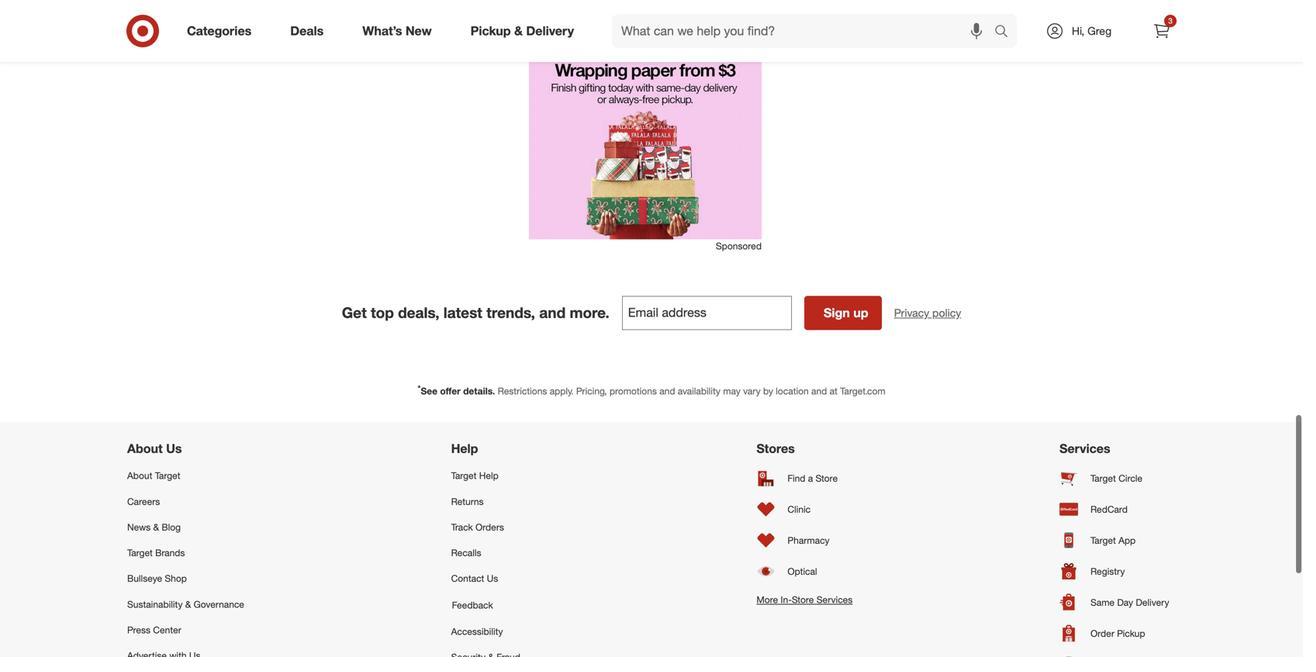 Task type: describe. For each thing, give the bounding box(es) containing it.
target for target circle
[[1091, 473, 1117, 484]]

3
[[1169, 16, 1173, 26]]

0 vertical spatial services
[[1060, 441, 1111, 456]]

sign up button
[[805, 296, 882, 330]]

hi, greg
[[1073, 24, 1112, 38]]

news
[[127, 521, 151, 533]]

& for pickup
[[515, 23, 523, 38]]

more in-store services link
[[757, 587, 853, 613]]

app
[[1119, 535, 1136, 546]]

press center
[[127, 624, 181, 636]]

track orders
[[451, 521, 504, 533]]

registry link
[[1060, 556, 1177, 587]]

orders
[[476, 521, 504, 533]]

promotions
[[610, 385, 657, 397]]

sponsored
[[716, 240, 762, 252]]

what's
[[363, 23, 402, 38]]

about for about us
[[127, 441, 163, 456]]

bullseye
[[127, 573, 162, 585]]

find
[[788, 473, 806, 484]]

search
[[988, 25, 1025, 40]]

apply.
[[550, 385, 574, 397]]

what's new
[[363, 23, 432, 38]]

pickup inside pickup & delivery link
[[471, 23, 511, 38]]

pharmacy
[[788, 535, 830, 546]]

brands
[[155, 547, 185, 559]]

more
[[757, 594, 779, 606]]

stores
[[757, 441, 795, 456]]

target circle link
[[1060, 463, 1177, 494]]

center
[[153, 624, 181, 636]]

optical
[[788, 566, 818, 577]]

& for news
[[153, 521, 159, 533]]

restrictions
[[498, 385, 547, 397]]

order pickup
[[1091, 628, 1146, 640]]

search button
[[988, 14, 1025, 51]]

details.
[[463, 385, 495, 397]]

categories
[[187, 23, 252, 38]]

pickup & delivery link
[[458, 14, 594, 48]]

* see offer details. restrictions apply. pricing, promotions and availability may vary by location and at target.com
[[418, 383, 886, 397]]

0 horizontal spatial services
[[817, 594, 853, 606]]

redcard
[[1091, 504, 1128, 515]]

clinic
[[788, 504, 811, 515]]

contact us link
[[451, 566, 550, 592]]

latest
[[444, 304, 483, 322]]

news & blog
[[127, 521, 181, 533]]

find a store link
[[757, 463, 853, 494]]

target app
[[1091, 535, 1136, 546]]

pharmacy link
[[757, 525, 853, 556]]

feedback
[[452, 599, 493, 611]]

target brands link
[[127, 540, 244, 566]]

deals
[[290, 23, 324, 38]]

help inside target help "link"
[[479, 470, 499, 482]]

categories link
[[174, 14, 271, 48]]

press
[[127, 624, 151, 636]]

target down about us
[[155, 470, 180, 482]]

same day delivery
[[1091, 597, 1170, 609]]

shop
[[165, 573, 187, 585]]

a
[[809, 473, 814, 484]]

target help
[[451, 470, 499, 482]]

deals,
[[398, 304, 440, 322]]

pickup & delivery
[[471, 23, 574, 38]]

& for sustainability
[[185, 599, 191, 610]]

sign up
[[824, 305, 869, 321]]

circle
[[1119, 473, 1143, 484]]

us for about us
[[166, 441, 182, 456]]

careers link
[[127, 489, 244, 515]]

bullseye shop link
[[127, 566, 244, 592]]

about target link
[[127, 463, 244, 489]]

sustainability
[[127, 599, 183, 610]]

deals link
[[277, 14, 343, 48]]

2 horizontal spatial and
[[812, 385, 828, 397]]

contact us
[[451, 573, 499, 585]]

vary
[[744, 385, 761, 397]]

us for contact us
[[487, 573, 499, 585]]

sustainability & governance
[[127, 599, 244, 610]]

returns link
[[451, 489, 550, 515]]

target help link
[[451, 463, 550, 489]]

sign
[[824, 305, 851, 321]]

optical link
[[757, 556, 853, 587]]

target for target brands
[[127, 547, 153, 559]]



Task type: vqa. For each thing, say whether or not it's contained in the screenshot.
Women's Clothing
no



Task type: locate. For each thing, give the bounding box(es) containing it.
0 vertical spatial store
[[816, 473, 838, 484]]

policy
[[933, 306, 962, 320]]

1 vertical spatial about
[[127, 470, 152, 482]]

privacy policy link
[[895, 305, 962, 321]]

0 horizontal spatial and
[[540, 304, 566, 322]]

store down optical link
[[792, 594, 814, 606]]

sustainability & governance link
[[127, 592, 244, 617]]

1 horizontal spatial pickup
[[1118, 628, 1146, 640]]

1 vertical spatial pickup
[[1118, 628, 1146, 640]]

delivery inside 'link'
[[1137, 597, 1170, 609]]

target
[[155, 470, 180, 482], [451, 470, 477, 482], [1091, 473, 1117, 484], [1091, 535, 1117, 546], [127, 547, 153, 559]]

1 horizontal spatial and
[[660, 385, 676, 397]]

target left circle
[[1091, 473, 1117, 484]]

privacy
[[895, 306, 930, 320]]

availability
[[678, 385, 721, 397]]

0 horizontal spatial &
[[153, 521, 159, 533]]

store inside 'link'
[[816, 473, 838, 484]]

help up "returns" "link"
[[479, 470, 499, 482]]

1 vertical spatial &
[[153, 521, 159, 533]]

0 vertical spatial pickup
[[471, 23, 511, 38]]

0 vertical spatial us
[[166, 441, 182, 456]]

track orders link
[[451, 515, 550, 540]]

greg
[[1088, 24, 1112, 38]]

1 horizontal spatial help
[[479, 470, 499, 482]]

in-
[[781, 594, 792, 606]]

more in-store services
[[757, 594, 853, 606]]

offer
[[440, 385, 461, 397]]

top
[[371, 304, 394, 322]]

1 vertical spatial us
[[487, 573, 499, 585]]

3 link
[[1146, 14, 1180, 48]]

contact
[[451, 573, 485, 585]]

privacy policy
[[895, 306, 962, 320]]

see
[[421, 385, 438, 397]]

pickup right the new
[[471, 23, 511, 38]]

location
[[776, 385, 809, 397]]

2 vertical spatial &
[[185, 599, 191, 610]]

store
[[816, 473, 838, 484], [792, 594, 814, 606]]

about for about target
[[127, 470, 152, 482]]

up
[[854, 305, 869, 321]]

1 horizontal spatial services
[[1060, 441, 1111, 456]]

1 vertical spatial store
[[792, 594, 814, 606]]

store right a
[[816, 473, 838, 484]]

by
[[764, 385, 774, 397]]

feedback button
[[451, 592, 550, 619]]

pickup inside order pickup link
[[1118, 628, 1146, 640]]

trends,
[[487, 304, 536, 322]]

about up careers
[[127, 470, 152, 482]]

target up returns
[[451, 470, 477, 482]]

0 horizontal spatial help
[[451, 441, 478, 456]]

services
[[1060, 441, 1111, 456], [817, 594, 853, 606]]

us
[[166, 441, 182, 456], [487, 573, 499, 585]]

2 horizontal spatial &
[[515, 23, 523, 38]]

1 horizontal spatial delivery
[[1137, 597, 1170, 609]]

governance
[[194, 599, 244, 610]]

*
[[418, 383, 421, 393]]

us right the contact
[[487, 573, 499, 585]]

delivery for pickup & delivery
[[527, 23, 574, 38]]

None text field
[[622, 296, 792, 330]]

bullseye shop
[[127, 573, 187, 585]]

1 about from the top
[[127, 441, 163, 456]]

0 vertical spatial delivery
[[527, 23, 574, 38]]

careers
[[127, 496, 160, 507]]

press center link
[[127, 617, 244, 643]]

What can we help you find? suggestions appear below search field
[[612, 14, 999, 48]]

0 horizontal spatial us
[[166, 441, 182, 456]]

pickup right order
[[1118, 628, 1146, 640]]

and left at at right
[[812, 385, 828, 397]]

1 vertical spatial delivery
[[1137, 597, 1170, 609]]

order pickup link
[[1060, 618, 1177, 649]]

us up about target link
[[166, 441, 182, 456]]

same
[[1091, 597, 1115, 609]]

help up the target help
[[451, 441, 478, 456]]

find a store
[[788, 473, 838, 484]]

news & blog link
[[127, 515, 244, 540]]

pricing,
[[577, 385, 607, 397]]

1 vertical spatial help
[[479, 470, 499, 482]]

delivery for same day delivery
[[1137, 597, 1170, 609]]

new
[[406, 23, 432, 38]]

0 vertical spatial &
[[515, 23, 523, 38]]

redcard link
[[1060, 494, 1177, 525]]

track
[[451, 521, 473, 533]]

1 vertical spatial services
[[817, 594, 853, 606]]

0 horizontal spatial store
[[792, 594, 814, 606]]

get top deals, latest trends, and more.
[[342, 304, 610, 322]]

0 vertical spatial help
[[451, 441, 478, 456]]

target for target help
[[451, 470, 477, 482]]

0 horizontal spatial delivery
[[527, 23, 574, 38]]

about up about target
[[127, 441, 163, 456]]

and
[[540, 304, 566, 322], [660, 385, 676, 397], [812, 385, 828, 397]]

1 horizontal spatial &
[[185, 599, 191, 610]]

advertisement region
[[529, 45, 762, 239]]

target left app
[[1091, 535, 1117, 546]]

target for target app
[[1091, 535, 1117, 546]]

get
[[342, 304, 367, 322]]

store for in-
[[792, 594, 814, 606]]

clinic link
[[757, 494, 853, 525]]

registry
[[1091, 566, 1126, 577]]

and left availability
[[660, 385, 676, 397]]

more.
[[570, 304, 610, 322]]

store for a
[[816, 473, 838, 484]]

services down optical link
[[817, 594, 853, 606]]

about us
[[127, 441, 182, 456]]

and left more. at the top left
[[540, 304, 566, 322]]

target down news
[[127, 547, 153, 559]]

may
[[724, 385, 741, 397]]

0 vertical spatial about
[[127, 441, 163, 456]]

1 horizontal spatial us
[[487, 573, 499, 585]]

recalls
[[451, 547, 482, 559]]

hi,
[[1073, 24, 1085, 38]]

recalls link
[[451, 540, 550, 566]]

delivery
[[527, 23, 574, 38], [1137, 597, 1170, 609]]

accessibility link
[[451, 619, 550, 645]]

0 horizontal spatial pickup
[[471, 23, 511, 38]]

day
[[1118, 597, 1134, 609]]

order
[[1091, 628, 1115, 640]]

what's new link
[[349, 14, 451, 48]]

target circle
[[1091, 473, 1143, 484]]

services up target circle
[[1060, 441, 1111, 456]]

returns
[[451, 496, 484, 507]]

2 about from the top
[[127, 470, 152, 482]]

target brands
[[127, 547, 185, 559]]

accessibility
[[451, 626, 503, 638]]

1 horizontal spatial store
[[816, 473, 838, 484]]

blog
[[162, 521, 181, 533]]



